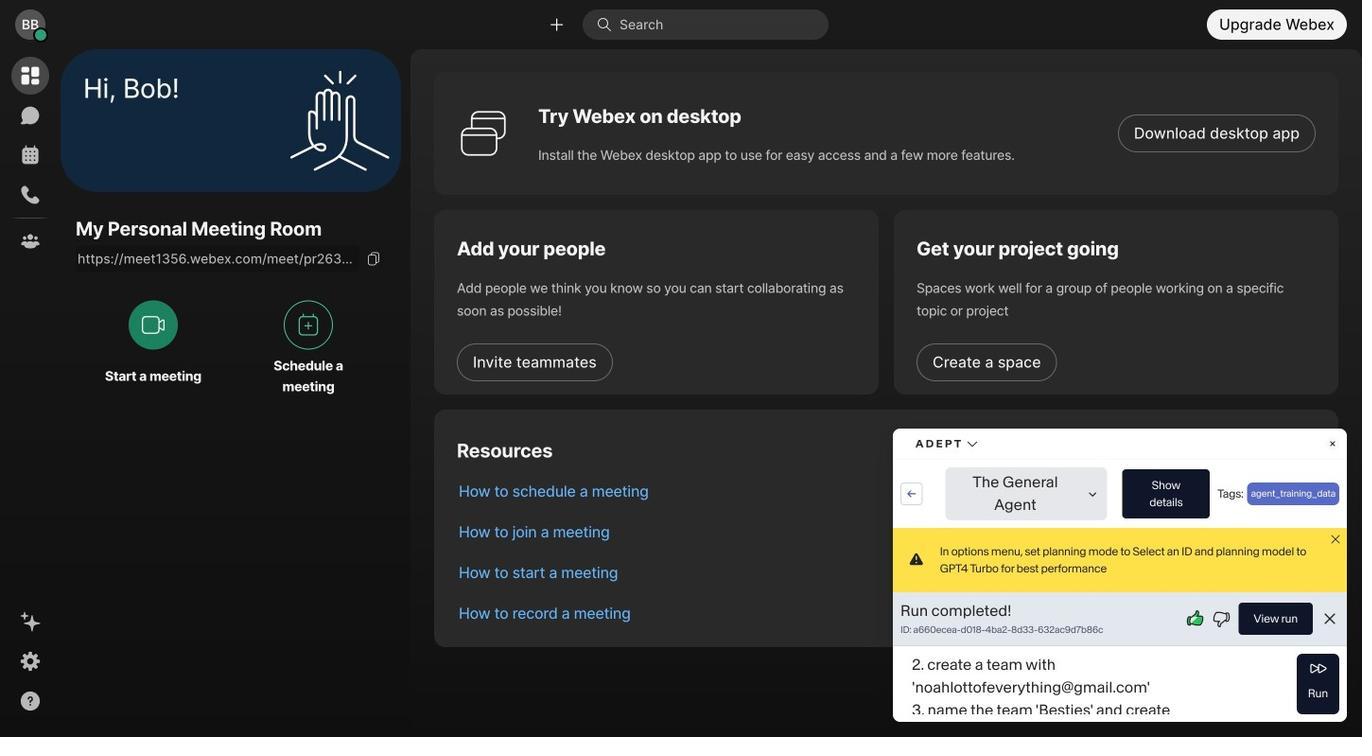 Task type: describe. For each thing, give the bounding box(es) containing it.
1 list item from the top
[[444, 431, 1339, 471]]

two hands high fiving image
[[283, 64, 396, 177]]

webex tab list
[[11, 57, 49, 260]]



Task type: locate. For each thing, give the bounding box(es) containing it.
list item
[[444, 431, 1339, 471], [444, 471, 1339, 512], [444, 512, 1339, 553], [444, 553, 1339, 593], [444, 593, 1339, 634]]

3 list item from the top
[[444, 512, 1339, 553]]

2 list item from the top
[[444, 471, 1339, 512]]

4 list item from the top
[[444, 553, 1339, 593]]

None text field
[[76, 245, 360, 272]]

navigation
[[0, 49, 61, 737]]

5 list item from the top
[[444, 593, 1339, 634]]



